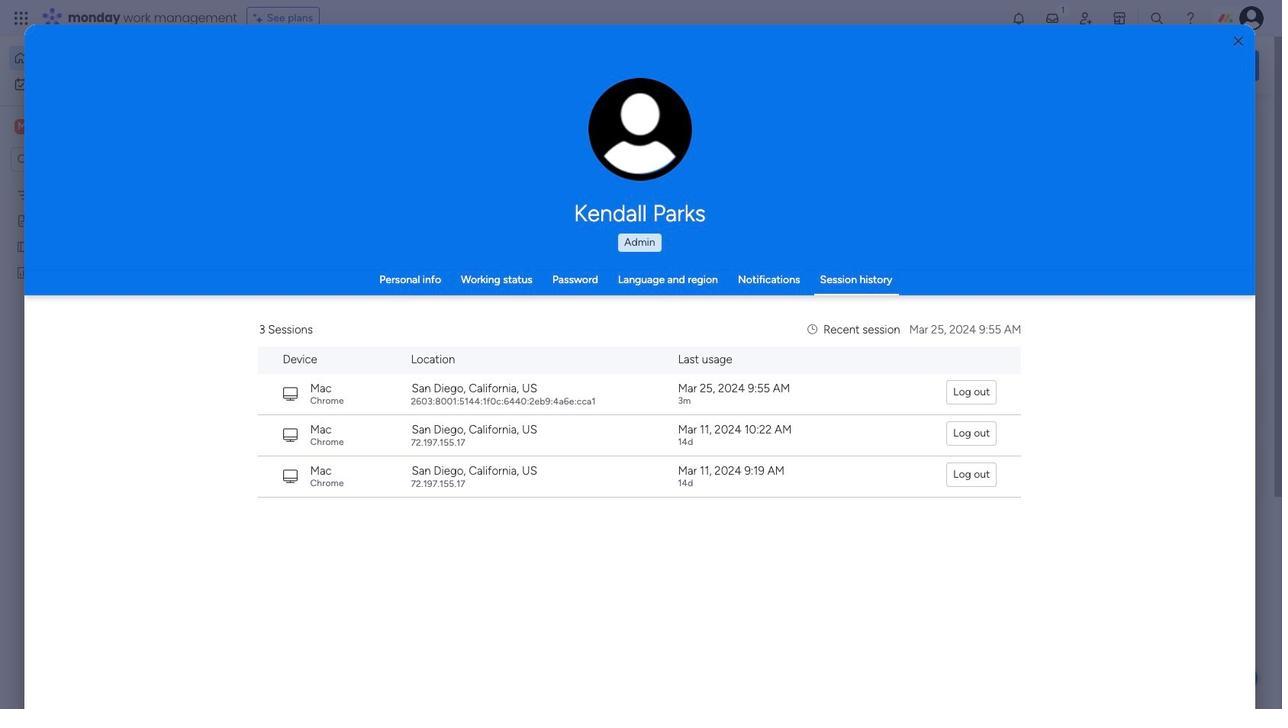 Task type: vqa. For each thing, say whether or not it's contained in the screenshot.
the My
no



Task type: describe. For each thing, give the bounding box(es) containing it.
public dashboard image
[[505, 279, 521, 295]]

1 vertical spatial option
[[9, 72, 186, 96]]

monday marketplace image
[[1112, 11, 1128, 26]]

2 horizontal spatial add to favorites image
[[952, 279, 967, 294]]

select product image
[[14, 11, 29, 26]]

kendall parks image
[[1240, 6, 1264, 31]]

0 vertical spatial option
[[9, 46, 186, 70]]

dapulse time image
[[808, 323, 818, 337]]

getting started element
[[1031, 365, 1260, 426]]

public board image
[[16, 239, 31, 253]]

help center element
[[1031, 438, 1260, 499]]

add to favorites image
[[453, 279, 468, 294]]

public dashboard image
[[16, 265, 31, 279]]

Search in workspace field
[[32, 151, 127, 168]]

search everything image
[[1150, 11, 1165, 26]]

0 horizontal spatial private board image
[[16, 213, 31, 228]]



Task type: locate. For each thing, give the bounding box(es) containing it.
notifications image
[[1012, 11, 1027, 26]]

quick search results list box
[[236, 143, 994, 532]]

see plans image
[[253, 10, 267, 27]]

invite members image
[[1079, 11, 1094, 26]]

1 horizontal spatial add to favorites image
[[702, 279, 718, 294]]

list box
[[0, 178, 195, 491]]

1 vertical spatial private board image
[[754, 279, 771, 295]]

private board image inside quick search results list box
[[754, 279, 771, 295]]

add to favorites image
[[702, 279, 718, 294], [952, 279, 967, 294], [453, 466, 468, 481]]

private board image
[[16, 213, 31, 228], [754, 279, 771, 295]]

1 image
[[1057, 1, 1070, 18]]

close image
[[1234, 36, 1244, 47]]

0 vertical spatial private board image
[[16, 213, 31, 228]]

workspace image
[[15, 118, 30, 135]]

workspace selection element
[[15, 118, 128, 137]]

update feed image
[[1045, 11, 1060, 26]]

0 horizontal spatial add to favorites image
[[453, 466, 468, 481]]

2 vertical spatial option
[[0, 181, 195, 184]]

component image
[[255, 303, 269, 316], [505, 303, 518, 316], [754, 303, 768, 316], [255, 490, 269, 504]]

help image
[[1183, 11, 1199, 26]]

public board image
[[255, 279, 272, 295]]

option
[[9, 46, 186, 70], [9, 72, 186, 96], [0, 181, 195, 184]]

1 horizontal spatial private board image
[[754, 279, 771, 295]]



